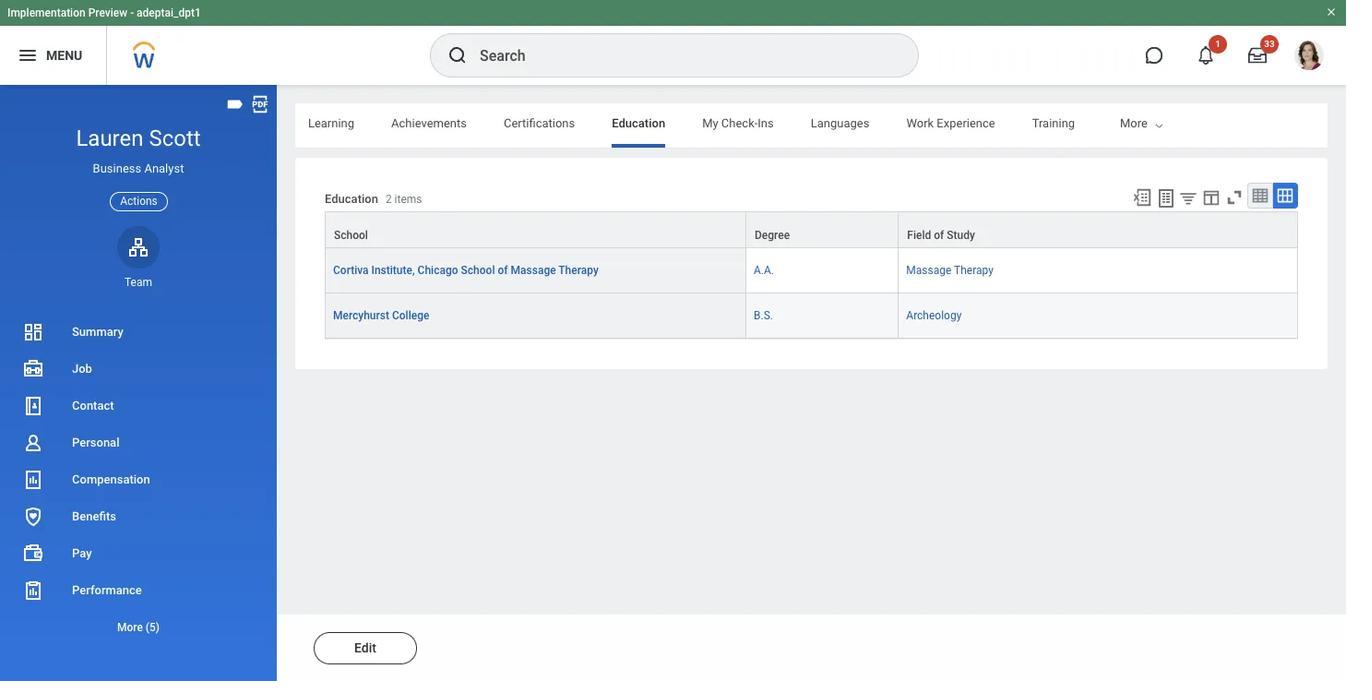Task type: locate. For each thing, give the bounding box(es) containing it.
training
[[1032, 116, 1075, 130]]

0 horizontal spatial more
[[117, 621, 143, 634]]

row down a.a.
[[325, 294, 1299, 339]]

33 button
[[1238, 35, 1279, 76]]

0 vertical spatial of
[[934, 229, 944, 242]]

cortiva institute, chicago school of massage therapy link
[[333, 260, 599, 277]]

job image
[[22, 358, 44, 380]]

school inside 'popup button'
[[334, 229, 368, 242]]

(5)
[[146, 621, 160, 634]]

row
[[325, 211, 1299, 249], [325, 248, 1299, 294], [325, 294, 1299, 339]]

cortiva
[[333, 264, 369, 277]]

therapy down school column header
[[559, 264, 599, 277]]

3 row from the top
[[325, 294, 1299, 339]]

0 horizontal spatial education
[[325, 192, 378, 206]]

toolbar
[[1124, 183, 1298, 211]]

1 vertical spatial more
[[117, 621, 143, 634]]

row down degree popup button
[[325, 248, 1299, 294]]

row containing cortiva institute, chicago school of massage therapy
[[325, 248, 1299, 294]]

1 horizontal spatial school
[[461, 264, 495, 277]]

lauren
[[76, 126, 143, 151]]

more for more (5)
[[117, 621, 143, 634]]

1 vertical spatial of
[[498, 264, 508, 277]]

performance link
[[0, 572, 277, 609]]

experience
[[937, 116, 996, 130]]

0 horizontal spatial school
[[334, 229, 368, 242]]

fullscreen image
[[1225, 187, 1245, 208]]

therapy
[[559, 264, 599, 277], [954, 264, 994, 277]]

row for lauren scott
[[325, 211, 1299, 249]]

more
[[1120, 116, 1148, 130], [117, 621, 143, 634]]

college
[[392, 309, 429, 322]]

degree
[[755, 229, 790, 242]]

2 massage from the left
[[907, 264, 952, 277]]

1 horizontal spatial education
[[612, 116, 666, 130]]

massage
[[511, 264, 556, 277], [907, 264, 952, 277]]

menu banner
[[0, 0, 1346, 85]]

tab list
[[0, 103, 1075, 148]]

1 horizontal spatial therapy
[[954, 264, 994, 277]]

view printable version (pdf) image
[[250, 94, 270, 114]]

team
[[125, 276, 152, 289]]

navigation pane region
[[0, 85, 277, 681]]

certifications
[[504, 116, 575, 130]]

0 horizontal spatial massage
[[511, 264, 556, 277]]

row up 'a.a.' link
[[325, 211, 1299, 249]]

education 2 items
[[325, 192, 422, 206]]

list
[[0, 314, 277, 646]]

1 row from the top
[[325, 211, 1299, 249]]

degree button
[[747, 212, 898, 247]]

of down school column header
[[498, 264, 508, 277]]

institute,
[[372, 264, 415, 277]]

school up cortiva
[[334, 229, 368, 242]]

Search Workday  search field
[[480, 35, 880, 76]]

work
[[907, 116, 934, 130]]

1 horizontal spatial of
[[934, 229, 944, 242]]

summary
[[72, 325, 123, 339]]

school right chicago
[[461, 264, 495, 277]]

more left "(5)"
[[117, 621, 143, 634]]

0 horizontal spatial therapy
[[559, 264, 599, 277]]

2 therapy from the left
[[954, 264, 994, 277]]

job
[[72, 362, 92, 376]]

a.a. link
[[754, 260, 774, 277]]

education left my
[[612, 116, 666, 130]]

languages
[[811, 116, 870, 130]]

contact link
[[0, 388, 277, 425]]

school column header
[[325, 211, 747, 249]]

massage down school column header
[[511, 264, 556, 277]]

massage therapy link
[[907, 260, 994, 277]]

summary image
[[22, 321, 44, 343]]

of
[[934, 229, 944, 242], [498, 264, 508, 277]]

more up export to excel image on the top right of the page
[[1120, 116, 1148, 130]]

2 row from the top
[[325, 248, 1299, 294]]

school
[[334, 229, 368, 242], [461, 264, 495, 277]]

personal
[[72, 436, 119, 449]]

0 horizontal spatial of
[[498, 264, 508, 277]]

inbox large image
[[1249, 46, 1267, 65]]

work experience
[[907, 116, 996, 130]]

1 horizontal spatial more
[[1120, 116, 1148, 130]]

1 vertical spatial education
[[325, 192, 378, 206]]

1 horizontal spatial massage
[[907, 264, 952, 277]]

row containing school
[[325, 211, 1299, 249]]

profile logan mcneil image
[[1295, 41, 1324, 74]]

compensation
[[72, 473, 150, 486]]

education
[[612, 116, 666, 130], [325, 192, 378, 206]]

team lauren scott element
[[117, 275, 160, 290]]

compensation link
[[0, 461, 277, 498]]

therapy down study
[[954, 264, 994, 277]]

select to filter grid data image
[[1179, 188, 1199, 208]]

actions
[[120, 194, 158, 207]]

education left 2
[[325, 192, 378, 206]]

of right field
[[934, 229, 944, 242]]

0 vertical spatial education
[[612, 116, 666, 130]]

0 vertical spatial more
[[1120, 116, 1148, 130]]

search image
[[447, 44, 469, 66]]

1
[[1216, 39, 1221, 49]]

2
[[386, 193, 392, 206]]

a.a.
[[754, 264, 774, 277]]

0 vertical spatial school
[[334, 229, 368, 242]]

more inside more (5) dropdown button
[[117, 621, 143, 634]]

analyst
[[144, 162, 184, 175]]

menu button
[[0, 26, 106, 85]]

performance
[[72, 583, 142, 597]]

education inside tab list
[[612, 116, 666, 130]]

table image
[[1251, 186, 1270, 205]]

massage down field
[[907, 264, 952, 277]]

compensation image
[[22, 469, 44, 491]]

business analyst
[[93, 162, 184, 175]]

benefits
[[72, 509, 116, 523]]

business
[[93, 162, 141, 175]]

my
[[702, 116, 719, 130]]

click to view/edit grid preferences image
[[1202, 187, 1222, 208]]

archeology
[[907, 309, 962, 322]]

education for education
[[612, 116, 666, 130]]



Task type: vqa. For each thing, say whether or not it's contained in the screenshot.
Profile Logan McNeil image
yes



Task type: describe. For each thing, give the bounding box(es) containing it.
my check-ins
[[702, 116, 774, 130]]

archeology link
[[907, 306, 962, 322]]

more for more
[[1120, 116, 1148, 130]]

contact image
[[22, 395, 44, 417]]

tab list containing learning
[[0, 103, 1075, 148]]

more (5)
[[117, 621, 160, 634]]

field of study button
[[899, 212, 1298, 247]]

job link
[[0, 351, 277, 388]]

tag image
[[225, 94, 245, 114]]

of inside popup button
[[934, 229, 944, 242]]

benefits image
[[22, 506, 44, 528]]

-
[[130, 6, 134, 19]]

field
[[907, 229, 931, 242]]

notifications large image
[[1197, 46, 1215, 65]]

edit
[[354, 640, 376, 655]]

menu
[[46, 48, 82, 62]]

actions button
[[110, 192, 168, 211]]

lauren scott
[[76, 126, 201, 151]]

team link
[[117, 226, 160, 290]]

personal image
[[22, 432, 44, 454]]

1 vertical spatial school
[[461, 264, 495, 277]]

more (5) button
[[0, 609, 277, 646]]

check-
[[722, 116, 758, 130]]

field of study
[[907, 229, 975, 242]]

implementation
[[7, 6, 86, 19]]

close environment banner image
[[1326, 6, 1337, 18]]

learning
[[308, 116, 354, 130]]

view team image
[[127, 236, 150, 258]]

list containing summary
[[0, 314, 277, 646]]

1 massage from the left
[[511, 264, 556, 277]]

items
[[395, 193, 422, 206]]

implementation preview -   adeptai_dpt1
[[7, 6, 201, 19]]

expand table image
[[1276, 186, 1295, 205]]

row for certifications
[[325, 248, 1299, 294]]

row containing mercyhurst college
[[325, 294, 1299, 339]]

achievements
[[391, 116, 467, 130]]

edit button
[[314, 632, 417, 664]]

b.s. link
[[754, 306, 773, 322]]

mercyhurst college link
[[333, 306, 429, 322]]

export to worksheets image
[[1155, 187, 1178, 209]]

1 button
[[1186, 35, 1227, 76]]

summary link
[[0, 314, 277, 351]]

contact
[[72, 399, 114, 413]]

education for education 2 items
[[325, 192, 378, 206]]

study
[[947, 229, 975, 242]]

pay link
[[0, 535, 277, 572]]

cortiva institute, chicago school of massage therapy
[[333, 264, 599, 277]]

more (5) button
[[0, 616, 277, 639]]

adeptai_dpt1
[[137, 6, 201, 19]]

mercyhurst college
[[333, 309, 429, 322]]

chicago
[[418, 264, 458, 277]]

performance image
[[22, 580, 44, 602]]

scott
[[149, 126, 201, 151]]

benefits link
[[0, 498, 277, 535]]

justify image
[[17, 44, 39, 66]]

pay
[[72, 546, 92, 560]]

1 therapy from the left
[[559, 264, 599, 277]]

mercyhurst
[[333, 309, 389, 322]]

personal link
[[0, 425, 277, 461]]

b.s.
[[754, 309, 773, 322]]

pay image
[[22, 543, 44, 565]]

ins
[[758, 116, 774, 130]]

preview
[[88, 6, 128, 19]]

export to excel image
[[1132, 187, 1153, 208]]

school button
[[326, 212, 746, 247]]

massage therapy
[[907, 264, 994, 277]]

33
[[1265, 39, 1275, 49]]



